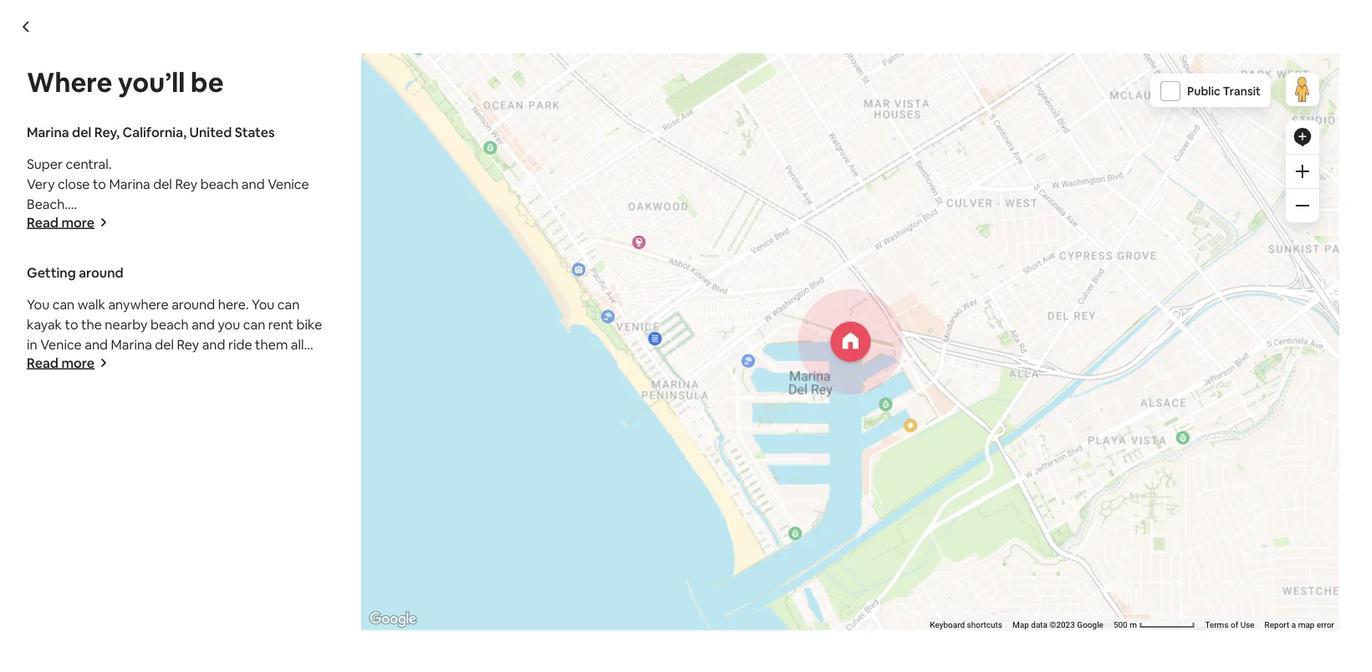 Task type: locate. For each thing, give the bounding box(es) containing it.
in up 24hours
[[258, 215, 269, 232]]

2 read more from the top
[[27, 354, 95, 371]]

keyboard
[[930, 620, 965, 630]]

jc left '&'
[[268, 621, 286, 638]]

1 vertical spatial superhost
[[345, 621, 410, 638]]

profile element
[[829, 0, 1152, 67]]

1 vertical spatial venice
[[40, 336, 82, 353]]

2 horizontal spatial around
[[172, 296, 215, 313]]

rey inside super central. very close to marina del rey beach and venice beach.
[[175, 175, 197, 192]]

error
[[1317, 620, 1335, 630]]

1 horizontal spatial a
[[335, 621, 342, 638]]

0 vertical spatial more
[[61, 214, 95, 231]]

rey
[[175, 175, 197, 192], [177, 336, 199, 353]]

superhost down beds
[[345, 621, 410, 638]]

1 more from the top
[[61, 214, 95, 231]]

jc right by
[[349, 525, 373, 549]]

1 horizontal spatial you
[[252, 296, 275, 313]]

141
[[261, 121, 278, 136], [1070, 554, 1086, 569]]

private
[[107, 235, 150, 253]]

1 vertical spatial ·
[[1064, 554, 1067, 569]]

save
[[1126, 122, 1152, 137]]

1 horizontal spatial all
[[1065, 458, 1077, 473]]

a left map
[[1292, 620, 1296, 630]]

with
[[211, 235, 238, 253]]

beach.
[[27, 195, 68, 212]]

0 horizontal spatial a
[[67, 235, 74, 253]]

4.79 up 11/6/2023
[[1039, 554, 1061, 569]]

reviews
[[281, 121, 323, 136], [1089, 554, 1130, 569]]

share button
[[1031, 115, 1096, 144]]

reviews down under the moon
[[281, 121, 323, 136]]

united
[[569, 121, 606, 136], [189, 123, 232, 140]]

0 horizontal spatial 4.79 · 141 reviews
[[230, 121, 323, 136]]

1 vertical spatial in
[[27, 336, 37, 353]]

venice down kayak
[[40, 336, 82, 353]]

security
[[27, 255, 76, 273]]

rey up shops
[[175, 175, 197, 192]]

0 horizontal spatial states
[[235, 123, 275, 140]]

1 horizontal spatial reviews
[[1089, 554, 1130, 569]]

park: palisades park image
[[412, 42, 425, 55]]

beach up bars
[[200, 175, 239, 192]]

0 horizontal spatial ·
[[255, 121, 258, 136]]

of inside plenty of restaurants, shops and bars in the area. this is a very private safe area with 24hours security and cameras.
[[68, 215, 81, 232]]

0 horizontal spatial of
[[68, 215, 81, 232]]

map
[[1298, 620, 1315, 630]]

0 vertical spatial 4.79
[[230, 121, 253, 136]]

read more button down beach.
[[27, 214, 108, 231]]

0 horizontal spatial venice
[[40, 336, 82, 353]]

a left very
[[67, 235, 74, 253]]

the right marina,
[[161, 356, 182, 373]]

venice up area.
[[268, 175, 309, 192]]

4.79 down under
[[230, 121, 253, 136]]

in inside plenty of restaurants, shops and bars in the area. this is a very private safe area with 24hours security and cameras.
[[258, 215, 269, 232]]

0 vertical spatial reviews
[[281, 121, 323, 136]]

2 horizontal spatial can
[[278, 296, 300, 313]]

more
[[61, 214, 95, 231], [61, 354, 95, 371]]

google image
[[365, 609, 421, 631]]

is right sol at the bottom left of the page
[[323, 621, 332, 638]]

2 read from the top
[[27, 354, 59, 371]]

0 horizontal spatial united
[[189, 123, 232, 140]]

4.79 · 141 reviews down under the moon
[[230, 121, 323, 136]]

jc
[[349, 525, 373, 549], [268, 621, 286, 638]]

states inside where you'll be dialog
[[235, 123, 275, 140]]

0 horizontal spatial california,
[[123, 123, 187, 140]]

and
[[242, 175, 265, 192], [202, 215, 225, 232], [79, 255, 102, 273], [192, 316, 215, 333], [85, 336, 108, 353], [202, 336, 225, 353], [226, 356, 250, 373]]

and left 'you'
[[192, 316, 215, 333]]

under the moon image 1 image
[[215, 159, 683, 500]]

0 vertical spatial in
[[258, 215, 269, 232]]

1 horizontal spatial california,
[[510, 121, 566, 136]]

you up rent
[[252, 296, 275, 313]]

jc & sol is a superhost
[[268, 621, 410, 638]]

read up mariners
[[27, 354, 59, 371]]

boat hosted by jc & sol 4 beds
[[215, 525, 420, 572]]

is right this
[[55, 235, 64, 253]]

california, inside button
[[510, 121, 566, 136]]

in down kayak
[[27, 336, 37, 353]]

1 vertical spatial jc
[[268, 621, 286, 638]]

united inside button
[[569, 121, 606, 136]]

around up mariners
[[27, 356, 70, 373]]

around left the "here."
[[172, 296, 215, 313]]

shops
[[163, 215, 199, 232]]

read more down beach.
[[27, 214, 95, 231]]

around down very
[[79, 264, 124, 281]]

1 horizontal spatial 141
[[1070, 554, 1086, 569]]

the
[[283, 85, 317, 113], [271, 215, 292, 232], [81, 316, 102, 333], [73, 356, 94, 373], [161, 356, 182, 373], [269, 356, 290, 373]]

1 vertical spatial 141
[[1070, 554, 1086, 569]]

1 horizontal spatial united
[[569, 121, 606, 136]]

1 vertical spatial 4.79
[[1039, 554, 1061, 569]]

of left use
[[1231, 620, 1239, 630]]

1 horizontal spatial states
[[608, 121, 643, 136]]

can up kayak
[[52, 296, 75, 313]]

of up very
[[68, 215, 81, 232]]

1 horizontal spatial around
[[79, 264, 124, 281]]

1 horizontal spatial of
[[1231, 620, 1239, 630]]

read more button for super central.
[[27, 214, 108, 231]]

0 vertical spatial read more
[[27, 214, 95, 231]]

· down under
[[255, 121, 258, 136]]

read more for super central.
[[27, 214, 95, 231]]

superhost
[[355, 121, 410, 136], [345, 621, 410, 638]]

2 more from the top
[[61, 354, 95, 371]]

0 horizontal spatial rey,
[[94, 123, 120, 140]]

$150
[[860, 547, 901, 571]]

0 vertical spatial superhost
[[355, 121, 410, 136]]

1 vertical spatial read more
[[27, 354, 95, 371]]

nearby
[[105, 316, 148, 333]]

1 vertical spatial all
[[1065, 458, 1077, 473]]

1 horizontal spatial is
[[323, 621, 332, 638]]

all
[[291, 336, 304, 353], [1065, 458, 1077, 473]]

save button
[[1099, 115, 1158, 144]]

read more up mariners
[[27, 354, 95, 371]]

1 vertical spatial reviews
[[1089, 554, 1130, 569]]

1 read from the top
[[27, 214, 59, 231]]

0 vertical spatial jc
[[349, 525, 373, 549]]

can up rent
[[278, 296, 300, 313]]

venice inside super central. very close to marina del rey beach and venice beach.
[[268, 175, 309, 192]]

states inside button
[[608, 121, 643, 136]]

marina del rey, california, united states
[[426, 121, 643, 136], [27, 123, 275, 140]]

mariners
[[27, 376, 81, 393]]

you up kayak
[[27, 296, 50, 313]]

beach down anywhere
[[150, 316, 189, 333]]

marina
[[426, 121, 463, 136], [27, 123, 69, 140], [109, 175, 150, 192], [111, 336, 152, 353]]

0 vertical spatial rey
[[175, 175, 197, 192]]

boat
[[215, 525, 255, 549]]

rent
[[268, 316, 294, 333]]

·
[[255, 121, 258, 136], [1064, 554, 1067, 569]]

0 vertical spatial of
[[68, 215, 81, 232]]

reviews up '500'
[[1089, 554, 1130, 569]]

marina inside marina del rey, california, united states button
[[426, 121, 463, 136]]

4.79 · 141 reviews
[[230, 121, 323, 136], [1039, 554, 1130, 569]]

read for super central.
[[27, 214, 59, 231]]

1 read more button from the top
[[27, 214, 108, 231]]

4.79 · 141 reviews up google
[[1039, 554, 1130, 569]]

walk
[[78, 296, 105, 313]]

0 horizontal spatial is
[[55, 235, 64, 253]]

report a map error link
[[1265, 620, 1335, 630]]

beach down 'you'
[[185, 356, 223, 373]]

1 vertical spatial rey
[[177, 336, 199, 353]]

report
[[1265, 620, 1290, 630]]

marina del rey, california, united states button
[[426, 119, 643, 139]]

rey,
[[485, 121, 508, 136], [94, 123, 120, 140]]

all down "bike"
[[291, 336, 304, 353]]

plenty of restaurants, shops and bars in the area. this is a very private safe area with 24hours security and cameras.
[[27, 215, 325, 273]]

1 vertical spatial read
[[27, 354, 59, 371]]

map data ©2023 google
[[1013, 620, 1104, 630]]

4.79
[[230, 121, 253, 136], [1039, 554, 1061, 569]]

can up ride
[[243, 316, 265, 333]]

rey left ride
[[177, 336, 199, 353]]

0 horizontal spatial 141
[[261, 121, 278, 136]]

0 vertical spatial is
[[55, 235, 64, 253]]

a inside plenty of restaurants, shops and bars in the area. this is a very private safe area with 24hours security and cameras.
[[67, 235, 74, 253]]

141 down under
[[261, 121, 278, 136]]

you
[[218, 316, 240, 333]]

1 horizontal spatial in
[[258, 215, 269, 232]]

2 horizontal spatial a
[[1292, 620, 1296, 630]]

and up with
[[202, 215, 225, 232]]

read more for you can walk anywhere around here. you can kayak to the nearby beach and you can rent bike in venice and marina del rey and ride them all around the marina, to the beach and to the mariners village.
[[27, 354, 95, 371]]

2 vertical spatial around
[[27, 356, 70, 373]]

the inside plenty of restaurants, shops and bars in the area. this is a very private safe area with 24hours security and cameras.
[[271, 215, 292, 232]]

0 horizontal spatial marina del rey, california, united states
[[27, 123, 275, 140]]

1 horizontal spatial venice
[[268, 175, 309, 192]]

more up mariners
[[61, 354, 95, 371]]

and down ride
[[226, 356, 250, 373]]

read more button up mariners
[[27, 354, 108, 371]]

& sol
[[377, 525, 420, 549]]

beach
[[200, 175, 239, 192], [150, 316, 189, 333], [185, 356, 223, 373]]

show all photos button
[[998, 451, 1132, 480]]

states
[[608, 121, 643, 136], [235, 123, 275, 140]]

11/6/2023
[[1005, 612, 1058, 627]]

0 horizontal spatial in
[[27, 336, 37, 353]]

0 vertical spatial venice
[[268, 175, 309, 192]]

to inside super central. very close to marina del rey beach and venice beach.
[[93, 175, 106, 192]]

del
[[466, 121, 483, 136], [72, 123, 91, 140], [153, 175, 172, 192], [155, 336, 174, 353]]

rey, inside button
[[485, 121, 508, 136]]

1 read more from the top
[[27, 214, 95, 231]]

0 vertical spatial read
[[27, 214, 59, 231]]

jc & sol is a superhost. learn more about jc & sol. image
[[714, 527, 761, 573], [714, 527, 761, 573]]

more up very
[[61, 214, 95, 231]]

venice
[[268, 175, 309, 192], [40, 336, 82, 353]]

and up bars
[[242, 175, 265, 192]]

super central. very close to marina del rey beach and venice beach.
[[27, 155, 309, 212]]

1 vertical spatial 4.79 · 141 reviews
[[1039, 554, 1130, 569]]

a right sol at the bottom left of the page
[[335, 621, 342, 638]]

the up 24hours
[[271, 215, 292, 232]]

0 vertical spatial read more button
[[27, 214, 108, 231]]

california,
[[510, 121, 566, 136], [123, 123, 187, 140]]

read more button for you can walk anywhere around here. you can kayak to the nearby beach and you can rent bike in venice and marina del rey and ride them all around the marina, to the beach and to the mariners village.
[[27, 354, 108, 371]]

0 horizontal spatial all
[[291, 336, 304, 353]]

· up ©2023
[[1064, 554, 1067, 569]]

a
[[67, 235, 74, 253], [1292, 620, 1296, 630], [335, 621, 342, 638]]

night
[[948, 552, 980, 570]]

141 up google
[[1070, 554, 1086, 569]]

rey, inside where you'll be dialog
[[94, 123, 120, 140]]

google map
showing 11 points of interest. region
[[355, 0, 1367, 657]]

1 vertical spatial more
[[61, 354, 95, 371]]

all right show
[[1065, 458, 1077, 473]]

read more
[[27, 214, 95, 231], [27, 354, 95, 371]]

superhost down moon
[[355, 121, 410, 136]]

0 vertical spatial 4.79 · 141 reviews
[[230, 121, 323, 136]]

2 read more button from the top
[[27, 354, 108, 371]]

to down central.
[[93, 175, 106, 192]]

zoom in image
[[1296, 165, 1310, 178]]

0 horizontal spatial you
[[27, 296, 50, 313]]

0 vertical spatial 141
[[261, 121, 278, 136]]

1 horizontal spatial 4.79
[[1039, 554, 1061, 569]]

to right marina,
[[145, 356, 159, 373]]

1 vertical spatial around
[[172, 296, 215, 313]]

1 vertical spatial of
[[1231, 620, 1239, 630]]

0 horizontal spatial can
[[52, 296, 75, 313]]

read down beach.
[[27, 214, 59, 231]]

you can walk anywhere around here. you can kayak to the nearby beach and you can rent bike in venice and marina del rey and ride them all around the marina, to the beach and to the mariners village.
[[27, 296, 322, 393]]

0 horizontal spatial 4.79
[[230, 121, 253, 136]]

0 vertical spatial around
[[79, 264, 124, 281]]

2 vertical spatial beach
[[185, 356, 223, 373]]

1 horizontal spatial jc
[[349, 525, 373, 549]]

1 vertical spatial read more button
[[27, 354, 108, 371]]

ride
[[228, 336, 252, 353]]

0 vertical spatial all
[[291, 336, 304, 353]]

2 you from the left
[[252, 296, 275, 313]]

1 horizontal spatial rey,
[[485, 121, 508, 136]]

you
[[27, 296, 50, 313], [252, 296, 275, 313]]

1 horizontal spatial ·
[[1064, 554, 1067, 569]]

0 vertical spatial beach
[[200, 175, 239, 192]]

around
[[79, 264, 124, 281], [172, 296, 215, 313], [27, 356, 70, 373]]



Task type: vqa. For each thing, say whether or not it's contained in the screenshot.
4.79
yes



Task type: describe. For each thing, give the bounding box(es) containing it.
and down 'you'
[[202, 336, 225, 353]]

anywhere
[[108, 296, 169, 313]]

to down them
[[252, 356, 266, 373]]

1 horizontal spatial marina del rey, california, united states
[[426, 121, 643, 136]]

m
[[1130, 620, 1137, 630]]

jc inside boat hosted by jc & sol 4 beds
[[349, 525, 373, 549]]

public transit
[[1188, 84, 1261, 99]]

central.
[[66, 155, 112, 172]]

close
[[58, 175, 90, 192]]

del inside button
[[466, 121, 483, 136]]

moon
[[322, 85, 380, 113]]

marina del rey, california, united states inside where you'll be dialog
[[27, 123, 275, 140]]

public
[[1188, 84, 1221, 99]]

0 horizontal spatial around
[[27, 356, 70, 373]]

to right kayak
[[65, 316, 78, 333]]

use
[[1241, 620, 1255, 630]]

getting
[[27, 264, 76, 281]]

under the moon image 2 image
[[690, 159, 917, 329]]

1 vertical spatial beach
[[150, 316, 189, 333]]

village.
[[83, 376, 126, 393]]

california, inside where you'll be dialog
[[123, 123, 187, 140]]

this
[[27, 235, 52, 253]]

and inside super central. very close to marina del rey beach and venice beach.
[[242, 175, 265, 192]]

the up 141 reviews button
[[283, 85, 317, 113]]

$150 $135 night
[[860, 547, 980, 571]]

terms of use link
[[1205, 620, 1255, 630]]

&
[[288, 621, 298, 638]]

in inside you can walk anywhere around here. you can kayak to the nearby beach and you can rent bike in venice and marina del rey and ride them all around the marina, to the beach and to the mariners village.
[[27, 336, 37, 353]]

more for you can walk anywhere around here. you can kayak to the nearby beach and you can rent bike in venice and marina del rey and ride them all around the marina, to the beach and to the mariners village.
[[61, 354, 95, 371]]

500 m
[[1114, 620, 1139, 630]]

del inside you can walk anywhere around here. you can kayak to the nearby beach and you can rent bike in venice and marina del rey and ride them all around the marina, to the beach and to the mariners village.
[[155, 336, 174, 353]]

$135
[[905, 547, 944, 571]]

google
[[1077, 620, 1104, 630]]

marina,
[[97, 356, 142, 373]]

more for super central.
[[61, 214, 95, 231]]

1 you from the left
[[27, 296, 50, 313]]

where
[[27, 64, 112, 100]]

terms of use
[[1205, 620, 1255, 630]]

0 horizontal spatial reviews
[[281, 121, 323, 136]]

24hours
[[241, 235, 290, 253]]

is inside plenty of restaurants, shops and bars in the area. this is a very private safe area with 24hours security and cameras.
[[55, 235, 64, 253]]

under the moon image 3 image
[[690, 336, 917, 500]]

report a map error
[[1265, 620, 1335, 630]]

the down them
[[269, 356, 290, 373]]

marina inside you can walk anywhere around here. you can kayak to the nearby beach and you can rent bike in venice and marina del rey and ride them all around the marina, to the beach and to the mariners village.
[[111, 336, 152, 353]]

500 m button
[[1109, 619, 1200, 631]]

4
[[342, 555, 350, 572]]

photos
[[1079, 458, 1118, 473]]

shortcuts
[[967, 620, 1003, 630]]

all inside you can walk anywhere around here. you can kayak to the nearby beach and you can rent bike in venice and marina del rey and ride them all around the marina, to the beach and to the mariners village.
[[291, 336, 304, 353]]

by
[[324, 525, 345, 549]]

11/1/2023
[[870, 612, 921, 627]]

1 vertical spatial is
[[323, 621, 332, 638]]

zoom out image
[[1296, 199, 1310, 212]]

be
[[191, 64, 224, 100]]

united inside where you'll be dialog
[[189, 123, 232, 140]]

and up marina,
[[85, 336, 108, 353]]

0 horizontal spatial jc
[[268, 621, 286, 638]]

restaurants,
[[84, 215, 160, 232]]

all inside show all photos button
[[1065, 458, 1077, 473]]

add a place to the map image
[[1293, 127, 1313, 147]]

the up the village.
[[73, 356, 94, 373]]

1 horizontal spatial can
[[243, 316, 265, 333]]

very
[[77, 235, 104, 253]]

under
[[215, 85, 278, 113]]

141 reviews button
[[261, 120, 323, 137]]

bike
[[297, 316, 322, 333]]

area
[[181, 235, 208, 253]]

0 vertical spatial ·
[[255, 121, 258, 136]]

rey inside you can walk anywhere around here. you can kayak to the nearby beach and you can rent bike in venice and marina del rey and ride them all around the marina, to the beach and to the mariners village.
[[177, 336, 199, 353]]

sol
[[301, 621, 320, 638]]

you'll
[[118, 64, 185, 100]]

under the moon
[[215, 85, 380, 113]]

read for you can walk anywhere around here. you can kayak to the nearby beach and you can rent bike in venice and marina del rey and ride them all around the marina, to the beach and to the mariners village.
[[27, 354, 59, 371]]

beds
[[353, 555, 384, 572]]

del inside super central. very close to marina del rey beach and venice beach.
[[153, 175, 172, 192]]

area.
[[295, 215, 325, 232]]

plenty
[[27, 215, 65, 232]]

500
[[1114, 620, 1128, 630]]

data
[[1031, 620, 1048, 630]]

under the moon image 5 image
[[924, 336, 1152, 500]]

and down very
[[79, 255, 102, 273]]

under the moon image 4 image
[[924, 159, 1152, 329]]

show
[[1032, 458, 1062, 473]]

very
[[27, 175, 55, 192]]

hosted
[[259, 525, 320, 549]]

map
[[1013, 620, 1029, 630]]

the down walk
[[81, 316, 102, 333]]

share
[[1058, 122, 1089, 137]]

keyboard shortcuts button
[[930, 619, 1003, 631]]

©2023
[[1050, 620, 1075, 630]]

of for plenty
[[68, 215, 81, 232]]

beach inside super central. very close to marina del rey beach and venice beach.
[[200, 175, 239, 192]]

marina inside super central. very close to marina del rey beach and venice beach.
[[109, 175, 150, 192]]

kayak
[[27, 316, 62, 333]]

cameras.
[[105, 255, 161, 273]]

show all photos
[[1032, 458, 1118, 473]]

terms
[[1205, 620, 1229, 630]]

bars
[[228, 215, 255, 232]]

Start your search search field
[[558, 13, 809, 54]]

them
[[255, 336, 288, 353]]

where you'll be dialog
[[0, 0, 1367, 657]]

drag pegman onto the map to open street view image
[[1286, 73, 1320, 106]]

super
[[27, 155, 63, 172]]

safe
[[152, 235, 178, 253]]

your stay location, map pin image
[[831, 322, 871, 362]]

of for terms
[[1231, 620, 1239, 630]]

getting around
[[27, 264, 124, 281]]

venice inside you can walk anywhere around here. you can kayak to the nearby beach and you can rent bike in venice and marina del rey and ride them all around the marina, to the beach and to the mariners village.
[[40, 336, 82, 353]]

here.
[[218, 296, 249, 313]]

where you'll be
[[27, 64, 224, 100]]

transit
[[1223, 84, 1261, 99]]

1 horizontal spatial 4.79 · 141 reviews
[[1039, 554, 1130, 569]]

keyboard shortcuts
[[930, 620, 1003, 630]]



